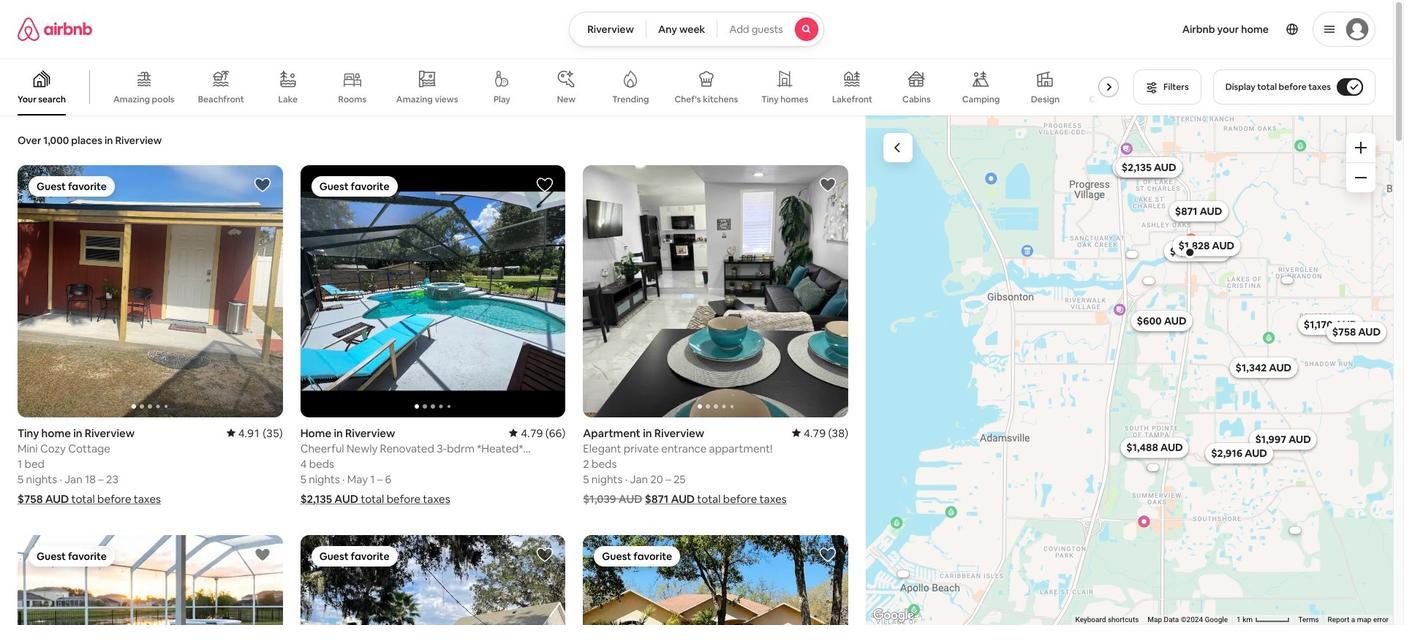 Task type: describe. For each thing, give the bounding box(es) containing it.
2 add to wishlist: home in riverview image from the left
[[536, 546, 554, 563]]

google map
showing 31 stays. region
[[866, 116, 1393, 625]]

1 add to wishlist: home in riverview image from the left
[[254, 546, 271, 563]]

4.79 out of 5 average rating,  66 reviews image
[[509, 426, 566, 440]]

the location you searched image
[[1184, 246, 1195, 258]]

profile element
[[842, 0, 1376, 59]]



Task type: vqa. For each thing, say whether or not it's contained in the screenshot.
4.91 Out Of 5 Average Rating,  35 Reviews Image
yes



Task type: locate. For each thing, give the bounding box(es) containing it.
add to wishlist: home in riverview image
[[536, 176, 554, 194]]

group
[[0, 59, 1140, 116], [18, 165, 283, 417], [300, 165, 566, 417], [583, 165, 848, 417], [18, 535, 283, 625], [300, 535, 566, 625], [583, 535, 848, 625]]

4.91 out of 5 average rating,  35 reviews image
[[226, 426, 283, 440]]

zoom in image
[[1355, 142, 1367, 154]]

add to wishlist: apartment in riverview image
[[819, 176, 837, 194]]

2 horizontal spatial add to wishlist: home in riverview image
[[819, 546, 837, 563]]

zoom out image
[[1355, 172, 1367, 184]]

add to wishlist: home in riverview image
[[254, 546, 271, 563], [536, 546, 554, 563], [819, 546, 837, 563]]

4.79 out of 5 average rating,  38 reviews image
[[792, 426, 848, 440]]

1 horizontal spatial add to wishlist: home in riverview image
[[536, 546, 554, 563]]

None search field
[[569, 12, 824, 47]]

3 add to wishlist: home in riverview image from the left
[[819, 546, 837, 563]]

0 horizontal spatial add to wishlist: home in riverview image
[[254, 546, 271, 563]]

google image
[[870, 606, 918, 625]]

add to wishlist: tiny home in riverview image
[[254, 176, 271, 194]]



